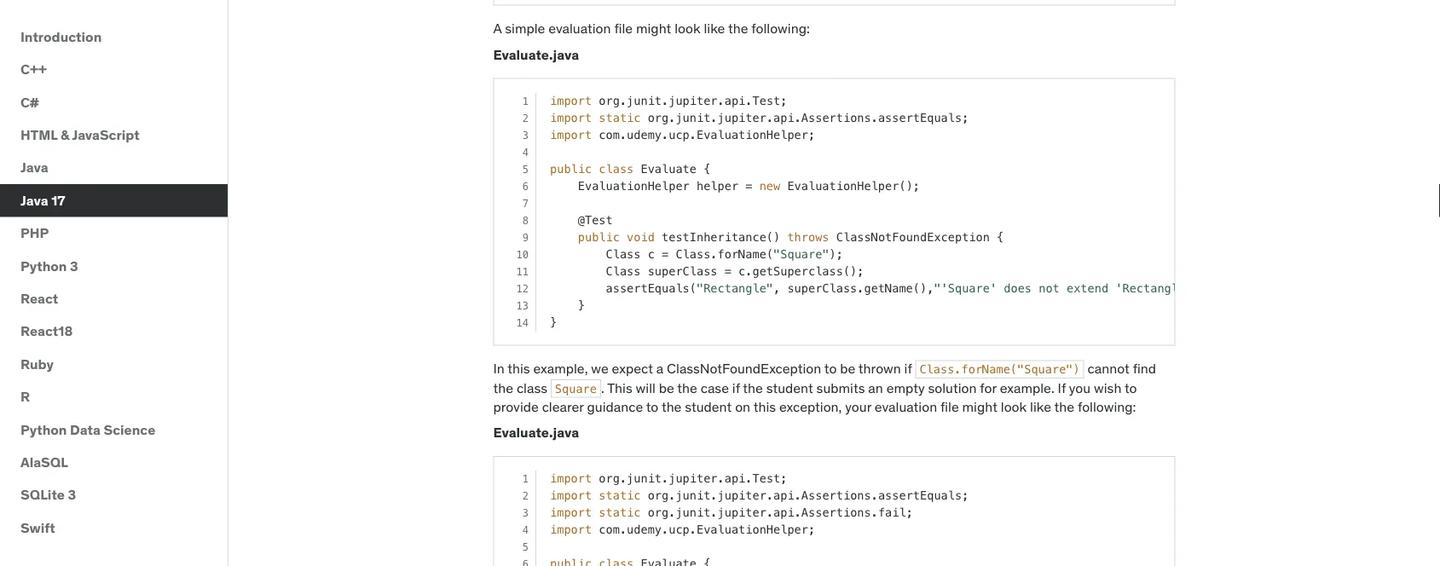 Task type: locate. For each thing, give the bounding box(es) containing it.
1 vertical spatial evaluation
[[875, 398, 938, 416]]

0 vertical spatial com
[[599, 128, 620, 141]]

0 horizontal spatial (
[[690, 281, 696, 295]]

ucp up evaluate
[[669, 128, 690, 141]]

2 evaluate.java from the top
[[494, 424, 579, 442]]

assertequals for evaluationhelper
[[878, 111, 962, 124]]

be
[[840, 360, 856, 377], [659, 379, 675, 397]]

1 horizontal spatial c
[[738, 264, 745, 278]]

1 vertical spatial ucp
[[669, 523, 690, 537]]

1 vertical spatial be
[[659, 379, 675, 397]]

0 vertical spatial static org . junit . jupiter . api . assertions . assertequals ;
[[599, 111, 969, 124]]

test for .
[[752, 472, 780, 485]]

assertequals
[[878, 111, 962, 124], [606, 281, 690, 295], [878, 489, 962, 502]]

0 vertical spatial import org . junit . jupiter . api . test ;
[[550, 94, 787, 107]]

python 3 link
[[0, 250, 228, 283]]

0 vertical spatial might
[[636, 20, 672, 37]]

1 vertical spatial ();
[[843, 264, 864, 278]]

1 vertical spatial }
[[550, 316, 557, 329]]

2 assertions from the top
[[801, 489, 871, 502]]

2 com from the top
[[599, 523, 620, 537]]

1 vertical spatial like
[[1031, 398, 1052, 416]]

class for c
[[606, 247, 641, 261]]

1 vertical spatial to
[[1125, 379, 1138, 397]]

0 horizontal spatial if
[[733, 379, 740, 397]]

static org . junit . jupiter . api . assertions . assertequals ; up static org . junit . jupiter . api . assertions . fail ;
[[599, 489, 969, 502]]

superclass down "void testinheritance ()"
[[648, 264, 717, 278]]

might
[[636, 20, 672, 37], [963, 398, 998, 416]]

evaluate.java down "simple"
[[494, 46, 579, 63]]

class
[[606, 247, 641, 261], [676, 247, 710, 261], [606, 264, 641, 278]]

not
[[1039, 281, 1060, 295]]

sqlite 3 link
[[0, 479, 228, 512]]

0 horizontal spatial this
[[508, 360, 530, 377]]

0 vertical spatial import com . udemy . ucp . evaluationhelper ;
[[550, 128, 815, 141]]

1 horizontal spatial following:
[[1078, 398, 1137, 416]]

c#
[[20, 93, 39, 111]]

0 horizontal spatial =
[[662, 247, 669, 261]]

python inside python data science link
[[20, 421, 67, 438]]

for
[[980, 379, 997, 397]]

static org . junit . jupiter . api . assertions . assertequals ; for .
[[599, 489, 969, 502]]

2 python from the top
[[20, 421, 67, 438]]

0 vertical spatial python
[[20, 257, 67, 275]]

1 horizontal spatial evaluation
[[875, 398, 938, 416]]

submits
[[817, 379, 865, 397]]

1 vertical spatial 3
[[68, 486, 76, 504]]

java for java 17
[[20, 192, 48, 209]]

2 static from the top
[[599, 489, 641, 502]]

{ up helper
[[704, 162, 711, 175]]

1 horizontal spatial file
[[941, 398, 959, 416]]

public down @test
[[578, 230, 620, 244]]

assertions up evaluationhelper ();
[[801, 111, 871, 124]]

1 java from the top
[[20, 159, 48, 176]]

this inside . this will be the case if the student submits an empty solution for example. if you wish to provide clearer guidance to the student on this exception, your evaluation file might look like the following:
[[754, 398, 776, 416]]

1 vertical spatial class
[[517, 379, 548, 397]]

= for superclass
[[724, 264, 731, 278]]

1 vertical spatial import org . junit . jupiter . api . test ;
[[550, 472, 787, 485]]

class up evaluationhelper helper = on the top of the page
[[599, 162, 634, 175]]

0 vertical spatial be
[[840, 360, 856, 377]]

0 vertical spatial classnotfoundexception
[[836, 230, 990, 244]]

2 java from the top
[[20, 192, 48, 209]]

0 vertical spatial if
[[905, 360, 912, 377]]

0 horizontal spatial file
[[615, 20, 633, 37]]

0 vertical spatial (
[[766, 247, 773, 261]]

0 vertical spatial assertions
[[801, 111, 871, 124]]

java for java
[[20, 159, 48, 176]]

java down html
[[20, 159, 48, 176]]

look inside . this will be the case if the student submits an empty solution for example. if you wish to provide clearer guidance to the student on this exception, your evaluation file might look like the following:
[[1001, 398, 1027, 416]]

1 horizontal spatial be
[[840, 360, 856, 377]]

0 vertical spatial c
[[648, 247, 655, 261]]

= left new
[[745, 179, 752, 192]]

like inside . this will be the case if the student submits an empty solution for example. if you wish to provide clearer guidance to the student on this exception, your evaluation file might look like the following:
[[1031, 398, 1052, 416]]

student down the case
[[685, 398, 732, 416]]

{ up does
[[997, 230, 1004, 244]]

(),
[[913, 281, 934, 295]]

import com . udemy . ucp . evaluationhelper ; down static org . junit . jupiter . api . assertions . fail ;
[[550, 523, 815, 537]]

= for helper
[[745, 179, 752, 192]]

1 vertical spatial static
[[599, 489, 641, 502]]

classnotfoundexception up the case
[[667, 360, 822, 377]]

static org . junit . jupiter . api . assertions . assertequals ; for ;
[[599, 111, 969, 124]]

assertions for ;
[[801, 111, 871, 124]]

1 static org . junit . jupiter . api . assertions . assertequals ; from the top
[[599, 111, 969, 124]]

python inside python 3 link
[[20, 257, 67, 275]]

1 horizontal spatial class
[[599, 162, 634, 175]]

evaluationhelper up 'throws'
[[787, 179, 899, 192]]

= for c
[[662, 247, 669, 261]]

2 static org . junit . jupiter . api . assertions . assertequals ; from the top
[[599, 489, 969, 502]]

1 horizontal spatial look
[[1001, 398, 1027, 416]]

1 vertical spatial import com . udemy . ucp . evaluationhelper ;
[[550, 523, 815, 537]]

. this will be the case if the student submits an empty solution for example. if you wish to provide clearer guidance to the student on this exception, your evaluation file might look like the following:
[[494, 379, 1138, 416]]

(); down ); in the right top of the page
[[843, 264, 864, 278]]

php
[[20, 224, 49, 242]]

0 horizontal spatial to
[[646, 398, 659, 416]]

import org . junit . jupiter . api . test ; for junit
[[550, 472, 787, 485]]

1 vertical spatial python
[[20, 421, 67, 438]]

2 vertical spatial static
[[599, 506, 641, 520]]

student
[[767, 379, 814, 397], [685, 398, 732, 416]]

superclass down getsuperclass
[[787, 281, 857, 295]]

test for ;
[[752, 94, 780, 107]]

7 import from the top
[[550, 523, 592, 537]]

2 test from the top
[[752, 472, 780, 485]]

evaluation inside a simple evaluation file might look like the following: evaluate.java
[[549, 20, 611, 37]]

1 horizontal spatial =
[[724, 264, 731, 278]]

c down the 'forname'
[[738, 264, 745, 278]]

2 vertical spatial to
[[646, 398, 659, 416]]

udemy
[[627, 128, 662, 141], [627, 523, 662, 537]]

1 vertical spatial udemy
[[627, 523, 662, 537]]

assertions
[[801, 111, 871, 124], [801, 489, 871, 502], [801, 506, 871, 520]]

3 import from the top
[[550, 128, 592, 141]]

2 ucp from the top
[[669, 523, 690, 537]]

1 vertical spatial static org . junit . jupiter . api . assertions . assertequals ;
[[599, 489, 969, 502]]

python up alasql on the left of the page
[[20, 421, 67, 438]]

case
[[701, 379, 729, 397]]

test
[[752, 94, 780, 107], [752, 472, 780, 485]]

python up the react
[[20, 257, 67, 275]]

0 vertical spatial 3
[[70, 257, 78, 275]]

1 vertical spatial following:
[[1078, 398, 1137, 416]]

evaluationhelper down evaluate
[[578, 179, 690, 192]]

{
[[704, 162, 711, 175], [997, 230, 1004, 244]]

0 vertical spatial superclass
[[648, 264, 717, 278]]

assertions up static org . junit . jupiter . api . assertions . fail ;
[[801, 489, 871, 502]]

following:
[[752, 20, 810, 37], [1078, 398, 1137, 416]]

2 horizontal spatial =
[[745, 179, 752, 192]]

0 vertical spatial look
[[675, 20, 701, 37]]

0 horizontal spatial following:
[[752, 20, 810, 37]]

0 horizontal spatial look
[[675, 20, 701, 37]]

0 vertical spatial evaluate.java
[[494, 46, 579, 63]]

file inside . this will be the case if the student submits an empty solution for example. if you wish to provide clearer guidance to the student on this exception, your evaluation file might look like the following:
[[941, 398, 959, 416]]

= down class c = class . forname ( "square" );
[[724, 264, 731, 278]]

example.
[[1000, 379, 1055, 397]]

2 udemy from the top
[[627, 523, 662, 537]]

( down ()
[[766, 247, 773, 261]]

assertequals ( "rectangle" , superclass . getname (), "'square' does not extend 'rectangle'"
[[550, 281, 1199, 295]]

1 vertical spatial if
[[733, 379, 740, 397]]

to up submits at the right of the page
[[825, 360, 837, 377]]

0 vertical spatial evaluation
[[549, 20, 611, 37]]

file
[[615, 20, 633, 37], [941, 398, 959, 416]]

org
[[599, 94, 620, 107], [648, 111, 669, 124], [599, 472, 620, 485], [648, 489, 669, 502], [648, 506, 669, 520]]

square
[[555, 382, 597, 395]]

public up @test
[[550, 162, 592, 175]]

.
[[620, 94, 627, 107], [662, 94, 669, 107], [717, 94, 724, 107], [745, 94, 752, 107], [669, 111, 676, 124], [710, 111, 717, 124], [766, 111, 773, 124], [794, 111, 801, 124], [871, 111, 878, 124], [620, 128, 627, 141], [662, 128, 669, 141], [690, 128, 697, 141], [710, 247, 717, 261], [745, 264, 752, 278], [857, 281, 864, 295], [601, 379, 605, 397], [620, 472, 627, 485], [662, 472, 669, 485], [717, 472, 724, 485], [745, 472, 752, 485], [669, 489, 676, 502], [710, 489, 717, 502], [766, 489, 773, 502], [794, 489, 801, 502], [871, 489, 878, 502], [669, 506, 676, 520], [710, 506, 717, 520], [766, 506, 773, 520], [794, 506, 801, 520], [871, 506, 878, 520], [620, 523, 627, 537], [662, 523, 669, 537], [690, 523, 697, 537]]

1 vertical spatial look
[[1001, 398, 1027, 416]]

0 horizontal spatial like
[[704, 20, 725, 37]]

3 down 'php' link
[[70, 257, 78, 275]]

2 import org . junit . jupiter . api . test ; from the top
[[550, 472, 787, 485]]

3 for sqlite 3
[[68, 486, 76, 504]]

static for static
[[599, 489, 641, 502]]

0 vertical spatial ();
[[899, 179, 920, 192]]

jupiter
[[669, 94, 717, 107], [717, 111, 766, 124], [669, 472, 717, 485], [717, 489, 766, 502], [717, 506, 766, 520]]

0 vertical spatial static
[[599, 111, 641, 124]]

if up on
[[733, 379, 740, 397]]

class
[[599, 162, 634, 175], [517, 379, 548, 397]]

2 vertical spatial assertions
[[801, 506, 871, 520]]

( down class superclass = c . getsuperclass ();
[[690, 281, 696, 295]]

api
[[724, 94, 745, 107], [773, 111, 794, 124], [724, 472, 745, 485], [773, 489, 794, 502], [773, 506, 794, 520]]

(
[[766, 247, 773, 261], [690, 281, 696, 295]]

1 horizontal spatial ();
[[899, 179, 920, 192]]

0 vertical spatial like
[[704, 20, 725, 37]]

student down in this example, we expect a classnotfoundexception to be thrown if class.forname("square")
[[767, 379, 814, 397]]

);
[[829, 247, 843, 261]]

c# link
[[0, 86, 228, 119]]

be down a
[[659, 379, 675, 397]]

,
[[773, 281, 780, 295]]

class up provide
[[517, 379, 548, 397]]

testinheritance
[[662, 230, 766, 244]]

might inside a simple evaluation file might look like the following: evaluate.java
[[636, 20, 672, 37]]

3 right sqlite
[[68, 486, 76, 504]]

ucp down static org . junit . jupiter . api . assertions . fail ;
[[669, 523, 690, 537]]

0 vertical spatial =
[[745, 179, 752, 192]]

1 horizontal spatial classnotfoundexception
[[836, 230, 990, 244]]

if
[[1058, 379, 1066, 397]]

2 horizontal spatial to
[[1125, 379, 1138, 397]]

c
[[648, 247, 655, 261], [738, 264, 745, 278]]

evaluationhelper ();
[[787, 179, 920, 192]]

this right the in at bottom left
[[508, 360, 530, 377]]

0 horizontal spatial }
[[550, 316, 557, 329]]

clearer
[[542, 398, 584, 416]]

;
[[780, 94, 787, 107], [962, 111, 969, 124], [808, 128, 815, 141], [780, 472, 787, 485], [962, 489, 969, 502], [906, 506, 913, 520], [808, 523, 815, 537]]

a simple evaluation file might look like the following: evaluate.java
[[494, 20, 810, 63]]

assertions left 'fail'
[[801, 506, 871, 520]]

class.forname("square")
[[920, 363, 1081, 376]]

find
[[1133, 360, 1157, 377]]

static org . junit . jupiter . api . assertions . fail ;
[[599, 506, 913, 520]]

data
[[70, 421, 101, 438]]

evaluation down empty
[[875, 398, 938, 416]]

3
[[70, 257, 78, 275], [68, 486, 76, 504]]

import com . udemy . ucp . evaluationhelper ; up evaluate
[[550, 128, 815, 141]]

0 horizontal spatial {
[[704, 162, 711, 175]]

javascript
[[72, 126, 140, 143]]

evaluation right "simple"
[[549, 20, 611, 37]]

static
[[599, 111, 641, 124], [599, 489, 641, 502], [599, 506, 641, 520]]

to
[[825, 360, 837, 377], [1125, 379, 1138, 397], [646, 398, 659, 416]]

1 vertical spatial {
[[997, 230, 1004, 244]]

this right on
[[754, 398, 776, 416]]

java link
[[0, 152, 228, 184]]

0 vertical spatial student
[[767, 379, 814, 397]]

17
[[51, 192, 65, 209]]

java left 17
[[20, 192, 48, 209]]

0 vertical spatial to
[[825, 360, 837, 377]]

3 assertions from the top
[[801, 506, 871, 520]]

0 vertical spatial udemy
[[627, 128, 662, 141]]

= down "void testinheritance ()"
[[662, 247, 669, 261]]

an
[[869, 379, 884, 397]]

0 vertical spatial following:
[[752, 20, 810, 37]]

0 horizontal spatial might
[[636, 20, 672, 37]]

1 evaluate.java from the top
[[494, 46, 579, 63]]

public
[[550, 162, 592, 175], [578, 230, 620, 244]]

1 vertical spatial com
[[599, 523, 620, 537]]

1 vertical spatial evaluate.java
[[494, 424, 579, 442]]

if up empty
[[905, 360, 912, 377]]

0 horizontal spatial class
[[517, 379, 548, 397]]

look
[[675, 20, 701, 37], [1001, 398, 1027, 416]]

to right the "wish"
[[1125, 379, 1138, 397]]

1 vertical spatial classnotfoundexception
[[667, 360, 822, 377]]

a
[[494, 20, 502, 37]]

2 vertical spatial assertequals
[[878, 489, 962, 502]]

void
[[627, 230, 655, 244]]

0 vertical spatial assertequals
[[878, 111, 962, 124]]

1 import org . junit . jupiter . api . test ; from the top
[[550, 94, 787, 107]]

like
[[704, 20, 725, 37], [1031, 398, 1052, 416]]

import org . junit . jupiter . api . test ; for ucp
[[550, 94, 787, 107]]

following: inside . this will be the case if the student submits an empty solution for example. if you wish to provide clearer guidance to the student on this exception, your evaluation file might look like the following:
[[1078, 398, 1137, 416]]

evaluate.java inside a simple evaluation file might look like the following: evaluate.java
[[494, 46, 579, 63]]

0 vertical spatial class
[[599, 162, 634, 175]]

2 vertical spatial =
[[724, 264, 731, 278]]

evaluation
[[549, 20, 611, 37], [875, 398, 938, 416]]

static org . junit . jupiter . api . assertions . assertequals ; up new
[[599, 111, 969, 124]]

file inside a simple evaluation file might look like the following: evaluate.java
[[615, 20, 633, 37]]

1 vertical spatial java
[[20, 192, 48, 209]]

1 test from the top
[[752, 94, 780, 107]]

c down void
[[648, 247, 655, 261]]

ruby link
[[0, 348, 228, 381]]

helper
[[696, 179, 738, 192]]

classnotfoundexception up (),
[[836, 230, 990, 244]]

1 vertical spatial =
[[662, 247, 669, 261]]

like inside a simple evaluation file might look like the following: evaluate.java
[[704, 20, 725, 37]]

1 assertions from the top
[[801, 111, 871, 124]]

(); up the classnotfoundexception {
[[899, 179, 920, 192]]

1 horizontal spatial might
[[963, 398, 998, 416]]

0 horizontal spatial be
[[659, 379, 675, 397]]

1 import from the top
[[550, 94, 592, 107]]

0 vertical spatial test
[[752, 94, 780, 107]]

1 python from the top
[[20, 257, 67, 275]]

void testinheritance ()
[[627, 230, 780, 244]]

1 static from the top
[[599, 111, 641, 124]]

guidance
[[587, 398, 643, 416]]

be up submits at the right of the page
[[840, 360, 856, 377]]

1 vertical spatial test
[[752, 472, 780, 485]]

evaluate.java down provide
[[494, 424, 579, 442]]

1 horizontal spatial (
[[766, 247, 773, 261]]

python for python data science
[[20, 421, 67, 438]]

to down will
[[646, 398, 659, 416]]



Task type: describe. For each thing, give the bounding box(es) containing it.
"'square'
[[934, 281, 997, 295]]

class superclass = c . getsuperclass ();
[[606, 264, 864, 278]]

thrown
[[859, 360, 901, 377]]

static for .
[[599, 111, 641, 124]]

1 import com . udemy . ucp . evaluationhelper ; from the top
[[550, 128, 815, 141]]

ruby
[[20, 355, 54, 373]]

the inside the cannot find the class
[[494, 379, 514, 397]]

new
[[759, 179, 780, 192]]

will
[[636, 379, 656, 397]]

evaluate
[[641, 162, 697, 175]]

1 udemy from the top
[[627, 128, 662, 141]]

python data science link
[[0, 414, 228, 446]]

simple
[[505, 20, 545, 37]]

python for python 3
[[20, 257, 67, 275]]

does
[[1004, 281, 1032, 295]]

3 for python 3
[[70, 257, 78, 275]]

@test
[[578, 213, 613, 226]]

look inside a simple evaluation file might look like the following: evaluate.java
[[675, 20, 701, 37]]

fail
[[878, 506, 906, 520]]

1 horizontal spatial if
[[905, 360, 912, 377]]

swift
[[20, 519, 55, 537]]

throws
[[787, 230, 829, 244]]

example,
[[534, 360, 588, 377]]

cannot find the class
[[494, 360, 1157, 397]]

"square"
[[773, 247, 829, 261]]

be inside . this will be the case if the student submits an empty solution for example. if you wish to provide clearer guidance to the student on this exception, your evaluation file might look like the following:
[[659, 379, 675, 397]]

sqlite
[[20, 486, 65, 504]]

in
[[494, 360, 505, 377]]

react18
[[20, 323, 73, 340]]

python data science
[[20, 421, 156, 438]]

1 horizontal spatial to
[[825, 360, 837, 377]]

class c = class . forname ( "square" );
[[606, 247, 843, 261]]

6 import from the top
[[550, 506, 592, 520]]

0 vertical spatial {
[[704, 162, 711, 175]]

c++ link
[[0, 53, 228, 86]]

r link
[[0, 381, 228, 414]]

sqlite 3
[[20, 486, 76, 504]]

&
[[61, 126, 69, 143]]

forname
[[717, 247, 766, 261]]

following: inside a simple evaluation file might look like the following: evaluate.java
[[752, 20, 810, 37]]

0 horizontal spatial ();
[[843, 264, 864, 278]]

1 com from the top
[[599, 128, 620, 141]]

assertions for .
[[801, 489, 871, 502]]

exception,
[[780, 398, 842, 416]]

the inside a simple evaluation file might look like the following: evaluate.java
[[728, 20, 749, 37]]

you
[[1070, 379, 1091, 397]]

if inside . this will be the case if the student submits an empty solution for example. if you wish to provide clearer guidance to the student on this exception, your evaluation file might look like the following:
[[733, 379, 740, 397]]

2 import from the top
[[550, 111, 592, 124]]

evaluation inside . this will be the case if the student submits an empty solution for example. if you wish to provide clearer guidance to the student on this exception, your evaluation file might look like the following:
[[875, 398, 938, 416]]

c++
[[20, 60, 47, 78]]

1 horizontal spatial student
[[767, 379, 814, 397]]

1 vertical spatial assertequals
[[606, 281, 690, 295]]

3 static from the top
[[599, 506, 641, 520]]

1 vertical spatial (
[[690, 281, 696, 295]]

0 horizontal spatial superclass
[[648, 264, 717, 278]]

provide
[[494, 398, 539, 416]]

on
[[735, 398, 751, 416]]

in this example, we expect a classnotfoundexception to be thrown if class.forname("square")
[[494, 360, 1081, 377]]

html & javascript link
[[0, 119, 228, 152]]

evaluationhelper up new
[[697, 128, 808, 141]]

introduction
[[20, 28, 102, 45]]

python 3
[[20, 257, 78, 275]]

0 vertical spatial }
[[578, 299, 585, 312]]

evaluationhelper helper =
[[578, 179, 752, 192]]

alasql
[[20, 454, 68, 471]]

2 import com . udemy . ucp . evaluationhelper ; from the top
[[550, 523, 815, 537]]

extend
[[1067, 281, 1109, 295]]

this
[[608, 379, 633, 397]]

solution
[[929, 379, 977, 397]]

"rectangle"
[[696, 281, 773, 295]]

a
[[657, 360, 664, 377]]

html
[[20, 126, 58, 143]]

swift link
[[0, 512, 228, 545]]

alasql link
[[0, 446, 228, 479]]

class for superclass
[[606, 264, 641, 278]]

wish
[[1095, 379, 1122, 397]]

classnotfoundexception {
[[836, 230, 1004, 244]]

getname
[[864, 281, 913, 295]]

introduction link
[[0, 20, 228, 53]]

java 17 link
[[0, 184, 228, 217]]

evaluationhelper down static org . junit . jupiter . api . assertions . fail ;
[[697, 523, 808, 537]]

0 horizontal spatial c
[[648, 247, 655, 261]]

. inside . this will be the case if the student submits an empty solution for example. if you wish to provide clearer guidance to the student on this exception, your evaluation file might look like the following:
[[601, 379, 605, 397]]

getsuperclass
[[752, 264, 843, 278]]

expect
[[612, 360, 653, 377]]

react link
[[0, 283, 228, 315]]

might inside . this will be the case if the student submits an empty solution for example. if you wish to provide clearer guidance to the student on this exception, your evaluation file might look like the following:
[[963, 398, 998, 416]]

react18 link
[[0, 315, 228, 348]]

your
[[846, 398, 872, 416]]

5 import from the top
[[550, 489, 592, 502]]

science
[[104, 421, 156, 438]]

cannot
[[1088, 360, 1130, 377]]

empty
[[887, 379, 925, 397]]

4 import from the top
[[550, 472, 592, 485]]

react
[[20, 290, 58, 307]]

1 horizontal spatial superclass
[[787, 281, 857, 295]]

0 vertical spatial public
[[550, 162, 592, 175]]

1 ucp from the top
[[669, 128, 690, 141]]

0 horizontal spatial classnotfoundexception
[[667, 360, 822, 377]]

assertequals for jupiter
[[878, 489, 962, 502]]

1 vertical spatial public
[[578, 230, 620, 244]]

0 vertical spatial this
[[508, 360, 530, 377]]

()
[[766, 230, 780, 244]]

r
[[20, 388, 30, 406]]

0 horizontal spatial student
[[685, 398, 732, 416]]

class inside the cannot find the class
[[517, 379, 548, 397]]

html & javascript
[[20, 126, 140, 143]]

we
[[591, 360, 609, 377]]

java 17
[[20, 192, 65, 209]]

'rectangle'"
[[1116, 281, 1199, 295]]



Task type: vqa. For each thing, say whether or not it's contained in the screenshot.
Personal within the Get this course, plus 11,000+ of our top-rated courses, with Personal Plan.
no



